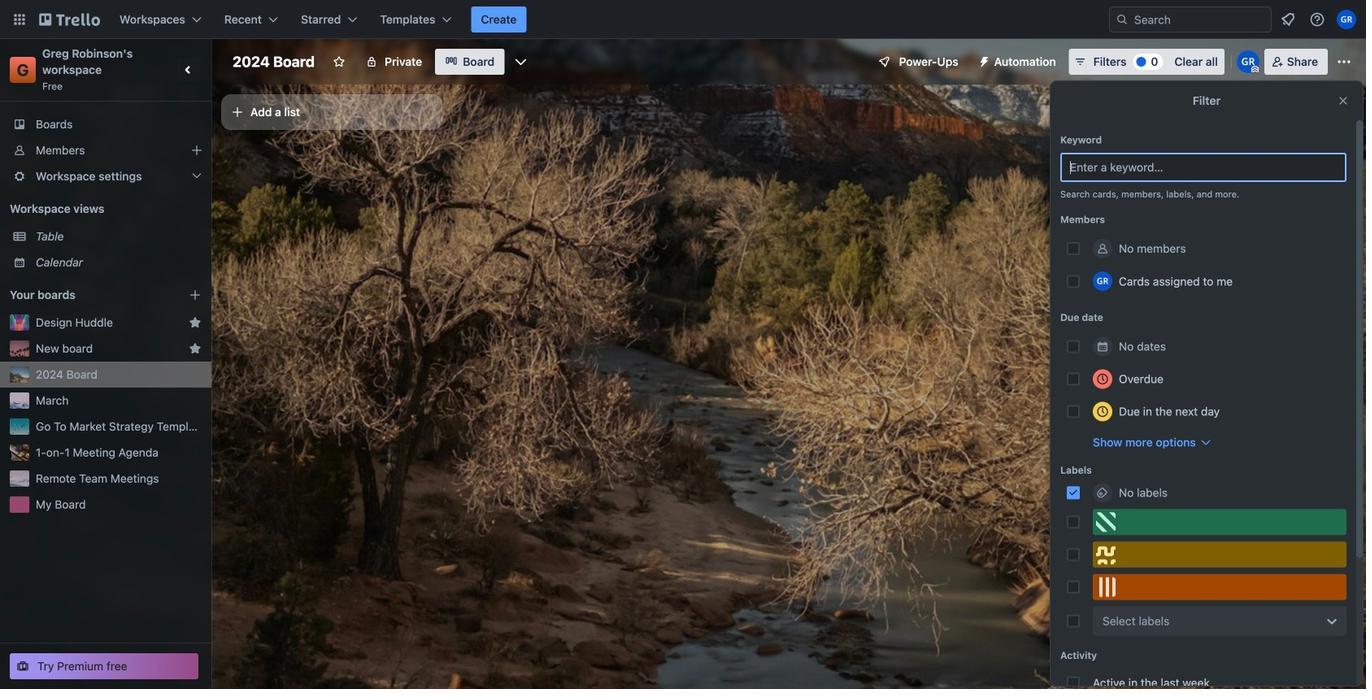 Task type: vqa. For each thing, say whether or not it's contained in the screenshot.
from on the top of page
no



Task type: describe. For each thing, give the bounding box(es) containing it.
Search field
[[1110, 7, 1272, 33]]

0 notifications image
[[1279, 10, 1298, 29]]

show menu image
[[1336, 54, 1353, 70]]

close popover image
[[1337, 94, 1350, 107]]

your boards with 8 items element
[[10, 286, 164, 305]]

sm image
[[972, 49, 995, 72]]

workspace navigation collapse icon image
[[177, 59, 200, 81]]

2 horizontal spatial greg robinson (gregrobinson96) image
[[1337, 10, 1357, 29]]

1 starred icon image from the top
[[189, 316, 202, 329]]



Task type: locate. For each thing, give the bounding box(es) containing it.
customize views image
[[513, 54, 529, 70]]

1 horizontal spatial greg robinson (gregrobinson96) image
[[1237, 50, 1260, 73]]

color: yellow, title: none element
[[1093, 542, 1347, 568]]

back to home image
[[39, 7, 100, 33]]

greg robinson (gregrobinson96) image
[[1337, 10, 1357, 29], [1237, 50, 1260, 73], [1093, 272, 1113, 291]]

0 horizontal spatial greg robinson (gregrobinson96) image
[[1093, 272, 1113, 291]]

Enter a keyword… text field
[[1061, 153, 1347, 182]]

open information menu image
[[1310, 11, 1326, 28]]

1 vertical spatial greg robinson (gregrobinson96) image
[[1237, 50, 1260, 73]]

star or unstar board image
[[333, 55, 346, 68]]

add board image
[[189, 289, 202, 302]]

Board name text field
[[225, 49, 323, 75]]

2 starred icon image from the top
[[189, 342, 202, 355]]

0 vertical spatial greg robinson (gregrobinson96) image
[[1337, 10, 1357, 29]]

color: green, title: none element
[[1093, 510, 1347, 536]]

starred icon image
[[189, 316, 202, 329], [189, 342, 202, 355]]

0 vertical spatial starred icon image
[[189, 316, 202, 329]]

this member is an admin of this board. image
[[1252, 66, 1259, 73]]

primary element
[[0, 0, 1367, 39]]

color: orange, title: none element
[[1093, 575, 1347, 601]]

2 vertical spatial greg robinson (gregrobinson96) image
[[1093, 272, 1113, 291]]

search image
[[1116, 13, 1129, 26]]

1 vertical spatial starred icon image
[[189, 342, 202, 355]]



